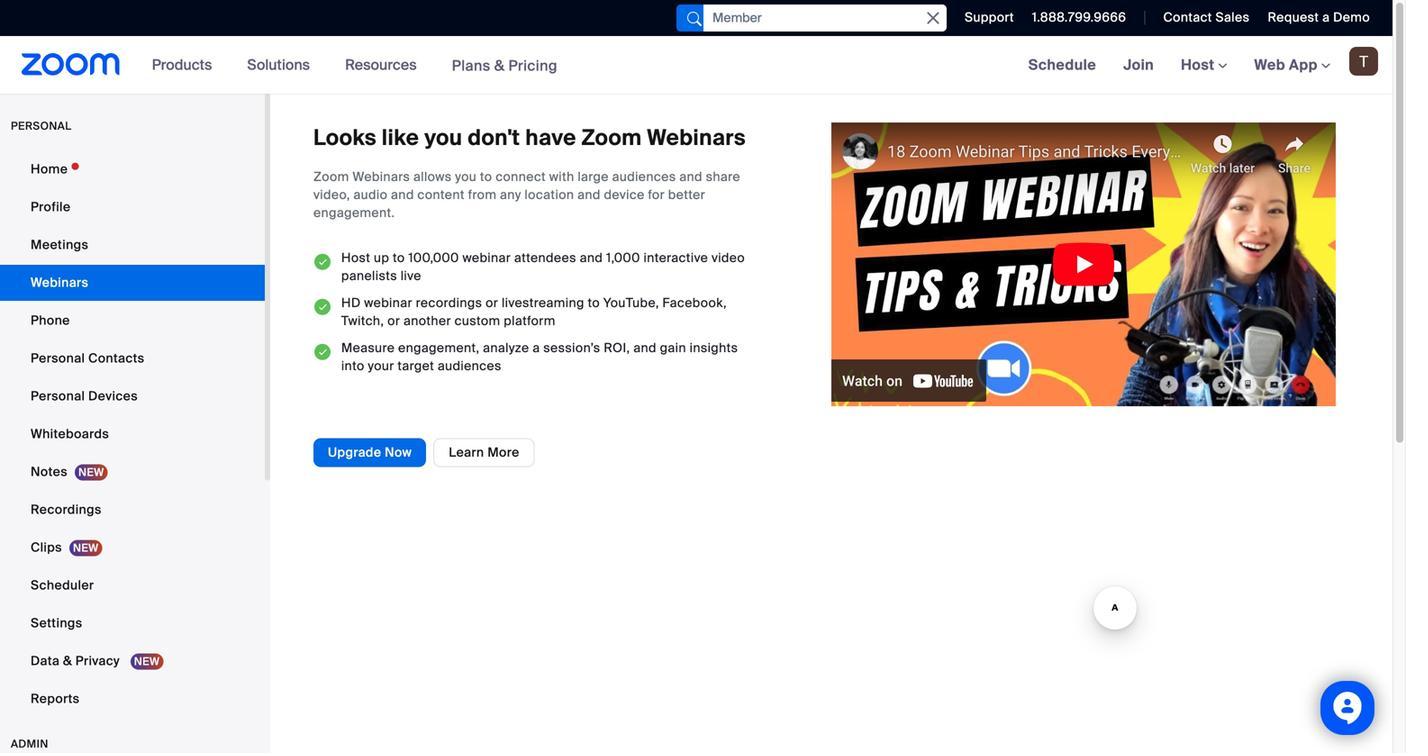 Task type: locate. For each thing, give the bounding box(es) containing it.
& inside product information navigation
[[494, 56, 505, 75]]

personal inside personal contacts link
[[31, 350, 85, 367]]

0 horizontal spatial to
[[393, 249, 405, 266]]

contact sales link
[[1150, 0, 1254, 36], [1163, 9, 1250, 26]]

1 vertical spatial a
[[533, 339, 540, 356]]

0 horizontal spatial &
[[63, 653, 72, 669]]

your
[[368, 357, 394, 374]]

recordings
[[416, 294, 482, 311]]

1 vertical spatial personal
[[31, 388, 85, 405]]

1 horizontal spatial to
[[480, 168, 492, 185]]

host inside meetings navigation
[[1181, 55, 1219, 74]]

livestreaming
[[502, 294, 584, 311]]

1 personal from the top
[[31, 350, 85, 367]]

personal up whiteboards
[[31, 388, 85, 405]]

2 vertical spatial webinars
[[31, 274, 88, 291]]

zoom webinars allows you to connect with large audiences and share video, audio and content from any location and device for better engagement.
[[314, 168, 741, 221]]

you up from
[[455, 168, 477, 185]]

you up allows
[[424, 124, 463, 152]]

0 horizontal spatial webinar
[[364, 294, 413, 311]]

zoom
[[582, 124, 642, 152], [314, 168, 349, 185]]

host button
[[1181, 55, 1228, 74]]

reports link
[[0, 681, 265, 717]]

1 vertical spatial webinar
[[364, 294, 413, 311]]

data & privacy link
[[0, 643, 265, 679]]

1 horizontal spatial webinar
[[463, 249, 511, 266]]

audiences down engagement,
[[438, 357, 502, 374]]

0 horizontal spatial or
[[388, 312, 400, 329]]

upgrade now button
[[314, 438, 426, 467]]

Search text field
[[704, 5, 920, 32]]

upgrade
[[328, 444, 381, 461]]

1 vertical spatial audiences
[[438, 357, 502, 374]]

settings link
[[0, 605, 265, 641]]

audiences up for
[[612, 168, 676, 185]]

plans & pricing link
[[452, 56, 558, 75], [452, 56, 558, 75]]

to right up
[[393, 249, 405, 266]]

0 horizontal spatial zoom
[[314, 168, 349, 185]]

host inside the host up to 100,000 webinar attendees and 1,000 interactive video panelists live
[[341, 249, 371, 266]]

product information navigation
[[138, 36, 571, 95]]

now
[[385, 444, 412, 461]]

to inside zoom webinars allows you to connect with large audiences and share video, audio and content from any location and device for better engagement.
[[480, 168, 492, 185]]

webinar
[[463, 249, 511, 266], [364, 294, 413, 311]]

share
[[706, 168, 741, 185]]

or up custom
[[486, 294, 498, 311]]

interactive
[[644, 249, 708, 266]]

1 horizontal spatial a
[[1323, 9, 1330, 26]]

search element
[[677, 5, 704, 32]]

webinars up share
[[647, 124, 746, 152]]

0 vertical spatial a
[[1323, 9, 1330, 26]]

request a demo link
[[1254, 0, 1393, 36], [1268, 9, 1370, 26]]

or right twitch,
[[388, 312, 400, 329]]

have
[[525, 124, 576, 152]]

you
[[424, 124, 463, 152], [455, 168, 477, 185]]

and
[[680, 168, 703, 185], [391, 186, 414, 203], [578, 186, 601, 203], [580, 249, 603, 266], [634, 339, 657, 356]]

0 horizontal spatial a
[[533, 339, 540, 356]]

0 vertical spatial webinar
[[463, 249, 511, 266]]

don't
[[468, 124, 520, 152]]

zoom up video,
[[314, 168, 349, 185]]

banner
[[0, 36, 1393, 95]]

1 vertical spatial &
[[63, 653, 72, 669]]

large
[[578, 168, 609, 185]]

host for host up to 100,000 webinar attendees and 1,000 interactive video panelists live
[[341, 249, 371, 266]]

and up the better
[[680, 168, 703, 185]]

and inside the host up to 100,000 webinar attendees and 1,000 interactive video panelists live
[[580, 249, 603, 266]]

0 horizontal spatial webinars
[[31, 274, 88, 291]]

facebook,
[[663, 294, 727, 311]]

a left demo
[[1323, 9, 1330, 26]]

to up from
[[480, 168, 492, 185]]

& right plans
[[494, 56, 505, 75]]

insights
[[690, 339, 738, 356]]

1 horizontal spatial host
[[1181, 55, 1219, 74]]

0 horizontal spatial audiences
[[438, 357, 502, 374]]

webinar right 100,000 at the left top of the page
[[463, 249, 511, 266]]

host
[[1181, 55, 1219, 74], [341, 249, 371, 266]]

0 vertical spatial personal
[[31, 350, 85, 367]]

1 vertical spatial zoom
[[314, 168, 349, 185]]

webinars inside zoom webinars allows you to connect with large audiences and share video, audio and content from any location and device for better engagement.
[[353, 168, 410, 185]]

0 vertical spatial to
[[480, 168, 492, 185]]

personal inside personal devices link
[[31, 388, 85, 405]]

1 horizontal spatial &
[[494, 56, 505, 75]]

personal
[[31, 350, 85, 367], [31, 388, 85, 405]]

looks like you don't have zoom webinars
[[314, 124, 746, 152]]

learn more button
[[434, 438, 535, 467]]

with
[[549, 168, 574, 185]]

1 vertical spatial you
[[455, 168, 477, 185]]

0 vertical spatial host
[[1181, 55, 1219, 74]]

personal for personal devices
[[31, 388, 85, 405]]

webinars link
[[0, 265, 265, 301]]

from
[[468, 186, 497, 203]]

and left 1,000
[[580, 249, 603, 266]]

learn
[[449, 444, 484, 461]]

personal down phone
[[31, 350, 85, 367]]

settings
[[31, 615, 82, 632]]

personal devices
[[31, 388, 138, 405]]

0 vertical spatial webinars
[[647, 124, 746, 152]]

a down platform
[[533, 339, 540, 356]]

gain
[[660, 339, 686, 356]]

personal menu menu
[[0, 151, 265, 719]]

1 horizontal spatial audiences
[[612, 168, 676, 185]]

0 vertical spatial or
[[486, 294, 498, 311]]

0 horizontal spatial host
[[341, 249, 371, 266]]

clips
[[31, 539, 62, 556]]

personal for personal contacts
[[31, 350, 85, 367]]

1 vertical spatial host
[[341, 249, 371, 266]]

webinars up audio
[[353, 168, 410, 185]]

profile
[[31, 199, 71, 215]]

2 personal from the top
[[31, 388, 85, 405]]

1 vertical spatial to
[[393, 249, 405, 266]]

plans
[[452, 56, 491, 75]]

host down contact sales
[[1181, 55, 1219, 74]]

webinars down meetings
[[31, 274, 88, 291]]

youtube,
[[603, 294, 659, 311]]

2 vertical spatial to
[[588, 294, 600, 311]]

to inside hd webinar recordings or livestreaming to youtube, facebook, twitch, or another custom platform
[[588, 294, 600, 311]]

100,000
[[408, 249, 459, 266]]

web app
[[1255, 55, 1318, 74]]

or
[[486, 294, 498, 311], [388, 312, 400, 329]]

meetings
[[31, 236, 89, 253]]

0 vertical spatial &
[[494, 56, 505, 75]]

&
[[494, 56, 505, 75], [63, 653, 72, 669]]

2 horizontal spatial to
[[588, 294, 600, 311]]

request
[[1268, 9, 1319, 26]]

1 horizontal spatial webinars
[[353, 168, 410, 185]]

& right the data
[[63, 653, 72, 669]]

zoom inside zoom webinars allows you to connect with large audiences and share video, audio and content from any location and device for better engagement.
[[314, 168, 349, 185]]

audiences inside the measure engagement, analyze a session's roi, and gain insights into your target audiences
[[438, 357, 502, 374]]

scheduler
[[31, 577, 94, 594]]

data & privacy
[[31, 653, 123, 669]]

to
[[480, 168, 492, 185], [393, 249, 405, 266], [588, 294, 600, 311]]

and left gain
[[634, 339, 657, 356]]

1 vertical spatial webinars
[[353, 168, 410, 185]]

profile picture image
[[1350, 47, 1378, 76]]

& inside the data & privacy link
[[63, 653, 72, 669]]

1,000
[[606, 249, 640, 266]]

host up panelists
[[341, 249, 371, 266]]

solutions
[[247, 55, 310, 74]]

support link
[[951, 0, 1019, 36], [965, 9, 1014, 26]]

webinar up twitch,
[[364, 294, 413, 311]]

zoom up the large
[[582, 124, 642, 152]]

0 vertical spatial audiences
[[612, 168, 676, 185]]

audiences inside zoom webinars allows you to connect with large audiences and share video, audio and content from any location and device for better engagement.
[[612, 168, 676, 185]]

0 vertical spatial zoom
[[582, 124, 642, 152]]

to left youtube,
[[588, 294, 600, 311]]

products button
[[152, 36, 220, 94]]

1 vertical spatial or
[[388, 312, 400, 329]]



Task type: describe. For each thing, give the bounding box(es) containing it.
pricing
[[509, 56, 558, 75]]

a inside the measure engagement, analyze a session's roi, and gain insights into your target audiences
[[533, 339, 540, 356]]

admin
[[11, 737, 48, 751]]

hd
[[341, 294, 361, 311]]

webinar inside the host up to 100,000 webinar attendees and 1,000 interactive video panelists live
[[463, 249, 511, 266]]

request a demo
[[1268, 9, 1370, 26]]

roi,
[[604, 339, 630, 356]]

solutions button
[[247, 36, 318, 94]]

measure
[[341, 339, 395, 356]]

notes link
[[0, 454, 265, 490]]

video
[[712, 249, 745, 266]]

clips link
[[0, 530, 265, 566]]

another
[[404, 312, 451, 329]]

content
[[418, 186, 465, 203]]

any
[[500, 186, 521, 203]]

resources button
[[345, 36, 425, 94]]

analyze
[[483, 339, 529, 356]]

zoom logo image
[[22, 53, 120, 76]]

platform
[[504, 312, 556, 329]]

upgrade now
[[328, 444, 412, 461]]

and down the large
[[578, 186, 601, 203]]

demo
[[1333, 9, 1370, 26]]

webinar inside hd webinar recordings or livestreaming to youtube, facebook, twitch, or another custom platform
[[364, 294, 413, 311]]

panelists
[[341, 267, 397, 284]]

for
[[648, 186, 665, 203]]

and right audio
[[391, 186, 414, 203]]

meetings navigation
[[1015, 36, 1393, 95]]

host for host
[[1181, 55, 1219, 74]]

device
[[604, 186, 645, 203]]

custom
[[455, 312, 501, 329]]

up
[[374, 249, 389, 266]]

& for plans
[[494, 56, 505, 75]]

contact sales
[[1163, 9, 1250, 26]]

web
[[1255, 55, 1286, 74]]

privacy
[[75, 653, 120, 669]]

scheduler link
[[0, 568, 265, 604]]

contact
[[1163, 9, 1212, 26]]

and inside the measure engagement, analyze a session's roi, and gain insights into your target audiences
[[634, 339, 657, 356]]

better
[[668, 186, 705, 203]]

webinars inside "link"
[[31, 274, 88, 291]]

1.888.799.9666
[[1032, 9, 1127, 26]]

schedule link
[[1015, 36, 1110, 94]]

web app button
[[1255, 55, 1331, 74]]

looks
[[314, 124, 377, 152]]

phone
[[31, 312, 70, 329]]

connect
[[496, 168, 546, 185]]

home
[[31, 161, 68, 177]]

more
[[488, 444, 520, 461]]

1 horizontal spatial zoom
[[582, 124, 642, 152]]

hd webinar recordings or livestreaming to youtube, facebook, twitch, or another custom platform
[[341, 294, 727, 329]]

support
[[965, 9, 1014, 26]]

profile link
[[0, 189, 265, 225]]

& for data
[[63, 653, 72, 669]]

engagement.
[[314, 204, 395, 221]]

host up to 100,000 webinar attendees and 1,000 interactive video panelists live
[[341, 249, 745, 284]]

0 vertical spatial you
[[424, 124, 463, 152]]

2 horizontal spatial webinars
[[647, 124, 746, 152]]

video,
[[314, 186, 350, 203]]

notes
[[31, 464, 68, 480]]

sales
[[1216, 9, 1250, 26]]

recordings link
[[0, 492, 265, 528]]

attendees
[[514, 249, 576, 266]]

live
[[401, 267, 421, 284]]

to inside the host up to 100,000 webinar attendees and 1,000 interactive video panelists live
[[393, 249, 405, 266]]

you inside zoom webinars allows you to connect with large audiences and share video, audio and content from any location and device for better engagement.
[[455, 168, 477, 185]]

twitch,
[[341, 312, 384, 329]]

contacts
[[88, 350, 145, 367]]

personal devices link
[[0, 378, 265, 414]]

products
[[152, 55, 212, 74]]

measure engagement, analyze a session's roi, and gain insights into your target audiences
[[341, 339, 738, 374]]

search image
[[687, 12, 702, 26]]

banner containing products
[[0, 36, 1393, 95]]

meetings link
[[0, 227, 265, 263]]

session's
[[544, 339, 600, 356]]

phone link
[[0, 303, 265, 339]]

data
[[31, 653, 60, 669]]

whiteboards link
[[0, 416, 265, 452]]

app
[[1289, 55, 1318, 74]]

1 horizontal spatial or
[[486, 294, 498, 311]]

join link
[[1110, 36, 1168, 94]]

into
[[341, 357, 365, 374]]

cancel search image
[[920, 5, 947, 32]]

resources
[[345, 55, 417, 74]]

recordings
[[31, 501, 102, 518]]

whiteboards
[[31, 426, 109, 442]]

like
[[382, 124, 419, 152]]

reports
[[31, 691, 80, 707]]

location
[[525, 186, 574, 203]]

plans & pricing
[[452, 56, 558, 75]]

cancel search element
[[920, 5, 947, 32]]

audio
[[354, 186, 388, 203]]

personal
[[11, 119, 72, 133]]

target
[[398, 357, 434, 374]]

allows
[[414, 168, 452, 185]]

learn more
[[449, 444, 520, 461]]



Task type: vqa. For each thing, say whether or not it's contained in the screenshot.
from at the top left of page
yes



